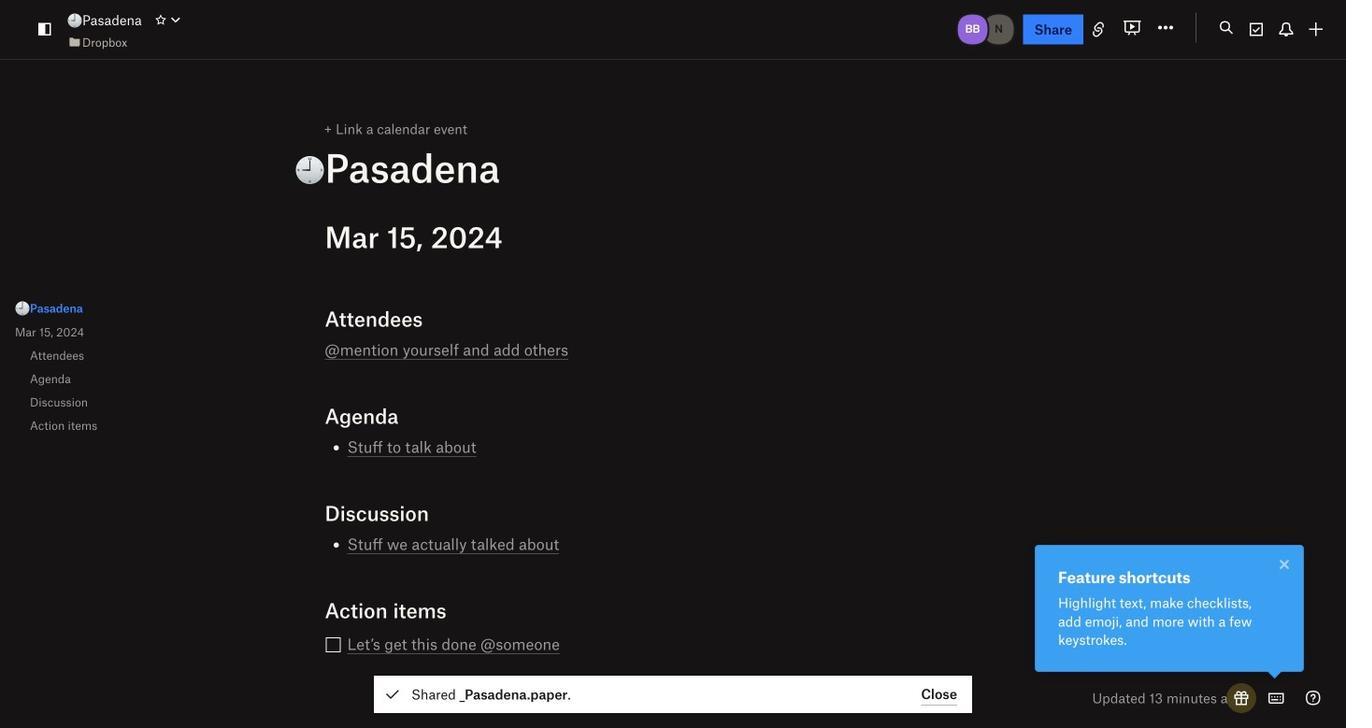 Task type: vqa. For each thing, say whether or not it's contained in the screenshot.
the rightmost your
no



Task type: locate. For each thing, give the bounding box(es) containing it.
alert
[[374, 676, 973, 714]]

heading
[[295, 144, 1022, 191]]

navigation
[[0, 278, 276, 457]]



Task type: describe. For each thing, give the bounding box(es) containing it.
nine o'clock image
[[67, 13, 82, 28]]

overlay image
[[1274, 554, 1296, 576]]

nine o'clock image
[[15, 301, 30, 316]]

close image
[[1274, 554, 1296, 576]]



